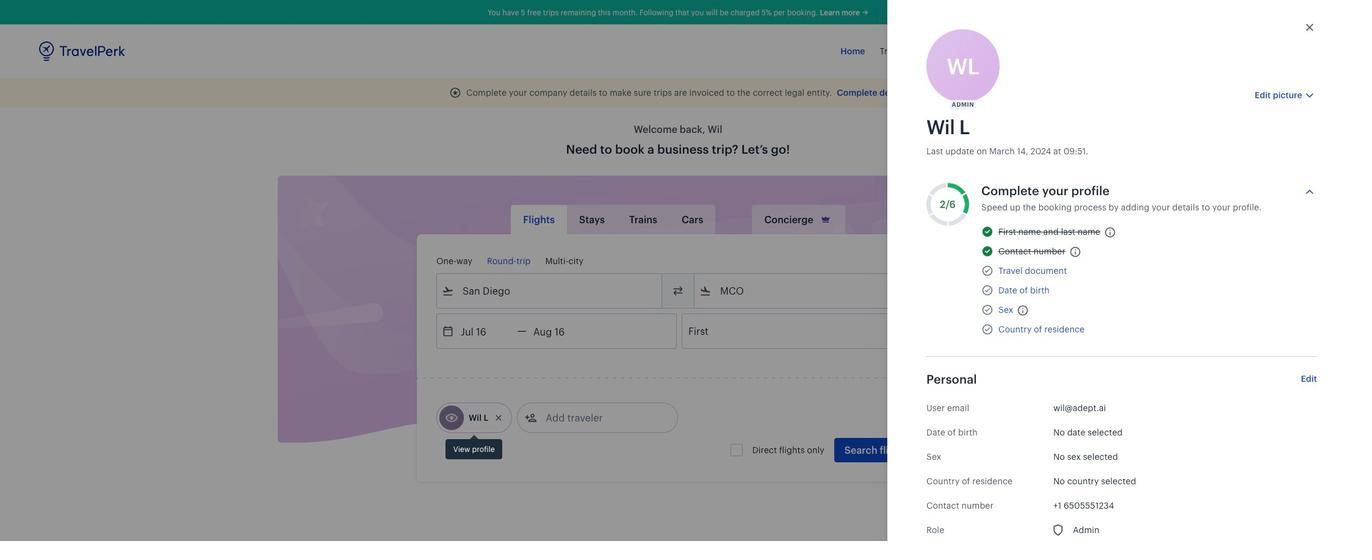 Task type: vqa. For each thing, say whether or not it's contained in the screenshot.
the Move forward to switch to the next month. "image"
no



Task type: locate. For each thing, give the bounding box(es) containing it.
To search field
[[712, 281, 904, 301]]

Add traveler search field
[[537, 408, 664, 428]]

Return text field
[[527, 314, 590, 349]]

Depart text field
[[454, 314, 518, 349]]

From search field
[[454, 281, 646, 301]]

tooltip
[[446, 433, 503, 460]]



